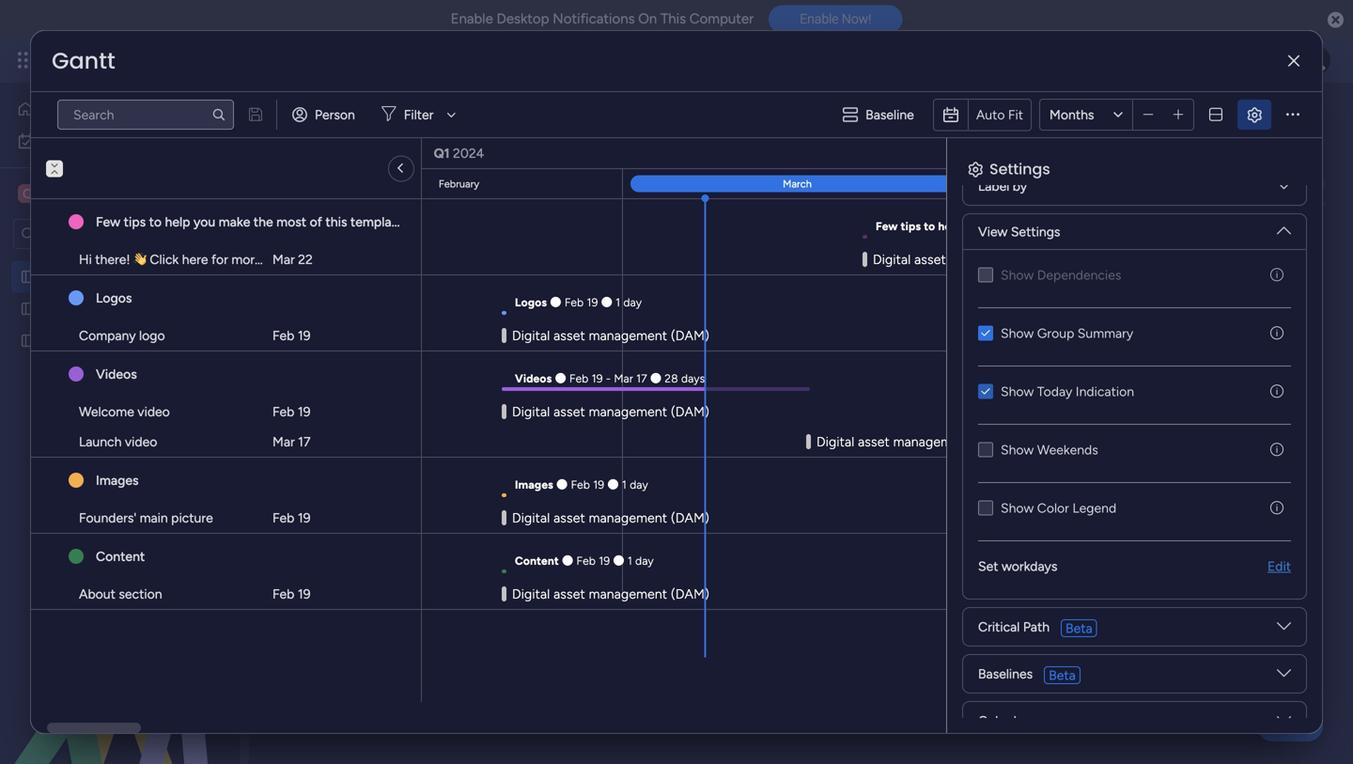 Task type: describe. For each thing, give the bounding box(es) containing it.
person
[[315, 107, 355, 123]]

baselines
[[978, 666, 1033, 682]]

monday
[[84, 49, 148, 70]]

→
[[337, 251, 350, 267]]

home
[[41, 101, 77, 117]]

filter board by person image
[[611, 225, 641, 244]]

mar for mar 17
[[273, 434, 295, 450]]

1 horizontal spatial to
[[924, 219, 935, 233]]

1 vertical spatial settings
[[1011, 224, 1061, 240]]

here:
[[550, 142, 579, 158]]

1 for content ● feb 19 ● 1 day
[[628, 554, 632, 568]]

fit
[[1008, 106, 1024, 122]]

day for content ● feb 19 ● 1 day
[[635, 554, 654, 568]]

2 dapulse dropdown down arrow image from the top
[[1277, 666, 1291, 687]]

management inside list box
[[119, 269, 197, 285]]

website
[[44, 333, 92, 349]]

whiteboard
[[604, 176, 674, 192]]

1 horizontal spatial color
[[1037, 500, 1069, 516]]

v2 collapse up image
[[46, 167, 63, 179]]

work
[[65, 133, 93, 149]]

picture
[[171, 510, 213, 526]]

of inside button
[[472, 142, 485, 158]]

feb 19 for about section
[[273, 586, 311, 602]]

1 horizontal spatial few
[[876, 219, 898, 233]]

show dependencies
[[1001, 267, 1122, 283]]

section
[[119, 586, 162, 602]]

0 horizontal spatial to
[[149, 214, 162, 230]]

Search in workspace field
[[39, 223, 157, 245]]

my work
[[43, 133, 93, 149]]

feb 19 for welcome video
[[273, 404, 311, 420]]

v2 info image
[[1271, 442, 1284, 458]]

my
[[43, 133, 61, 149]]

workspace image
[[18, 183, 37, 204]]

by for label by
[[1013, 178, 1027, 194]]

on
[[638, 10, 657, 27]]

0 horizontal spatial of
[[310, 214, 322, 230]]

about section
[[79, 586, 162, 602]]

integrate button
[[989, 164, 1170, 204]]

v2 minus image
[[1144, 108, 1153, 121]]

show for show color legend
[[1001, 500, 1034, 516]]

v2 plus image
[[1174, 108, 1184, 121]]

my work link
[[11, 126, 228, 156]]

baseline
[[866, 107, 914, 123]]

dapulse close image
[[1328, 11, 1344, 30]]

hi there!   👋  click here for more information  →
[[79, 251, 350, 267]]

1 horizontal spatial help
[[938, 219, 961, 233]]

online
[[679, 176, 717, 192]]

enable now!
[[800, 11, 872, 27]]

workspace selection element
[[18, 182, 151, 205]]

1 vertical spatial mar
[[614, 372, 633, 385]]

new asset button
[[285, 219, 362, 249]]

https://youtu.be/9x6_kyyrn_e
[[583, 142, 763, 158]]

today
[[1037, 383, 1073, 399]]

docs
[[720, 176, 750, 192]]

2 horizontal spatial this
[[1083, 219, 1103, 233]]

video for welcome video
[[137, 404, 170, 420]]

mar for mar 22
[[273, 251, 295, 267]]

now!
[[842, 11, 872, 27]]

online docs button
[[665, 169, 764, 199]]

0 horizontal spatial 17
[[298, 434, 311, 450]]

videos for videos
[[96, 366, 137, 382]]

day for logos ● feb 19 ● 1 day
[[624, 296, 642, 309]]

images for images ● feb 19 ● 1 day
[[515, 478, 554, 492]]

c
[[23, 186, 32, 202]]

john smith image
[[1301, 45, 1331, 75]]

click
[[150, 251, 179, 267]]

founders' main picture
[[79, 510, 213, 526]]

0 vertical spatial digital asset management (dam)
[[286, 97, 784, 139]]

public board image for creative requests
[[20, 300, 38, 318]]

desktop
[[497, 10, 549, 27]]

1 vertical spatial color
[[978, 713, 1010, 729]]

months
[[1050, 107, 1094, 123]]

baseline button
[[836, 100, 926, 130]]

1 v2 info image from the top
[[1271, 267, 1284, 283]]

team workload button
[[390, 169, 509, 199]]

main
[[140, 510, 168, 526]]

2024
[[453, 145, 484, 161]]

invite / 1
[[1229, 110, 1279, 126]]

content for content
[[96, 548, 145, 564]]

0 horizontal spatial few tips to help you make the most of this template :)
[[96, 214, 415, 230]]

1 horizontal spatial you
[[964, 219, 984, 233]]

critical path
[[978, 619, 1050, 635]]

learn more about this package of templates here: https://youtu.be/9x6_kyyrn_e button
[[285, 139, 832, 162]]

content for content ● feb 19 ● 1 day
[[515, 554, 559, 568]]

0 horizontal spatial make
[[219, 214, 250, 230]]

1 vertical spatial view
[[978, 224, 1008, 240]]

assets
[[105, 185, 148, 203]]

homepage
[[96, 333, 158, 349]]

critical
[[978, 619, 1020, 635]]

search image
[[211, 107, 226, 122]]

collaborative whiteboard online docs
[[523, 176, 750, 192]]

add view image
[[863, 177, 871, 191]]

1 inside invite / 1 button
[[1274, 110, 1279, 126]]

collaborative
[[523, 176, 601, 192]]

2 horizontal spatial of
[[1069, 219, 1080, 233]]

set workdays
[[978, 558, 1058, 574]]

view settings
[[978, 224, 1061, 240]]

creative for creative assets
[[43, 185, 102, 203]]

creative for creative requests
[[44, 301, 94, 317]]

show for show group summary
[[1001, 325, 1034, 341]]

enable for enable now!
[[800, 11, 839, 27]]

new asset
[[292, 226, 354, 242]]

images ● feb 19 ● 1 day
[[515, 478, 648, 492]]

more dots image
[[1287, 108, 1300, 121]]

auto fit
[[976, 106, 1024, 122]]

v2 info image for indication
[[1271, 383, 1284, 399]]

march
[[783, 178, 812, 190]]

video for launch video
[[125, 434, 157, 450]]

public board image
[[20, 332, 38, 350]]

files view button
[[764, 169, 852, 199]]

list box containing digital asset management (dam)
[[0, 257, 240, 610]]

team
[[405, 176, 436, 192]]

collapse board header image
[[1305, 177, 1320, 192]]

1 horizontal spatial few tips to help you make the most of this template :)
[[876, 219, 1165, 233]]

select product image
[[17, 51, 36, 70]]

feb 19 for company logo
[[273, 328, 311, 344]]

creative requests
[[44, 301, 148, 317]]

dapulse dropdown down arrow image for path
[[1277, 619, 1291, 640]]

product
[[589, 260, 629, 274]]

label
[[978, 178, 1010, 194]]

v2 collapse down image
[[46, 154, 63, 166]]

lottie animation element
[[0, 574, 240, 764]]

0 horizontal spatial few
[[96, 214, 120, 230]]

collaborative whiteboard button
[[509, 169, 674, 199]]

0 vertical spatial 17
[[636, 372, 647, 385]]

show for show today indication
[[1001, 383, 1034, 399]]

0 horizontal spatial help
[[165, 214, 190, 230]]

/
[[1265, 110, 1270, 126]]

0 vertical spatial (dam)
[[688, 97, 784, 139]]

v2 info image for summary
[[1271, 325, 1284, 341]]

Gantt field
[[47, 45, 120, 77]]

days
[[681, 372, 705, 385]]

group
[[1037, 325, 1075, 341]]

home option
[[11, 94, 228, 124]]

q1 2024
[[434, 145, 484, 161]]

0 horizontal spatial you
[[194, 214, 215, 230]]

home link
[[11, 94, 228, 124]]

dependencies
[[1037, 267, 1122, 283]]

invite / 1 button
[[1194, 103, 1288, 133]]

view inside button
[[808, 176, 838, 192]]

digital asset management (dam) inside list box
[[44, 269, 238, 285]]



Task type: vqa. For each thing, say whether or not it's contained in the screenshot.
Run at the right top of page
no



Task type: locate. For each thing, give the bounding box(es) containing it.
show down view settings
[[1001, 267, 1034, 283]]

(dam)
[[688, 97, 784, 139], [200, 269, 238, 285]]

list box
[[0, 257, 240, 610]]

👋
[[133, 251, 147, 267]]

view down 'label' at the right of page
[[978, 224, 1008, 240]]

by for color by
[[1014, 713, 1028, 729]]

help left view settings
[[938, 219, 961, 233]]

show weekends
[[1001, 441, 1098, 457]]

february
[[439, 178, 479, 190]]

0 horizontal spatial content
[[96, 548, 145, 564]]

you up here
[[194, 214, 215, 230]]

public board image for digital asset management (dam)
[[20, 268, 38, 286]]

angle right image
[[399, 160, 403, 177]]

there!
[[95, 251, 130, 267]]

about
[[357, 142, 391, 158]]

creative up the website
[[44, 301, 94, 317]]

view right the files
[[808, 176, 838, 192]]

1 vertical spatial asset
[[323, 226, 354, 242]]

5 show from the top
[[1001, 500, 1034, 516]]

dapulse dropdown down arrow image
[[1277, 619, 1291, 640], [1277, 666, 1291, 687], [1277, 713, 1291, 734]]

v2 split view image
[[1210, 108, 1223, 121]]

v2 info image
[[1271, 267, 1284, 283], [1271, 325, 1284, 341], [1271, 383, 1284, 399], [1271, 500, 1284, 516]]

0 horizontal spatial this
[[326, 214, 347, 230]]

of down integrate button
[[1069, 219, 1080, 233]]

filter
[[404, 107, 434, 123]]

2 feb 19 from the top
[[273, 404, 311, 420]]

1 horizontal spatial content
[[515, 554, 559, 568]]

few
[[96, 214, 120, 230], [876, 219, 898, 233]]

0 horizontal spatial videos
[[96, 366, 137, 382]]

show up set workdays
[[1001, 500, 1034, 516]]

digital asset management (dam) up learn more about this package of templates here: https://youtu.be/9x6_kyyrn_e
[[286, 97, 784, 139]]

enable left now!
[[800, 11, 839, 27]]

1 vertical spatial digital asset management (dam)
[[44, 269, 238, 285]]

path
[[1023, 619, 1050, 635]]

new
[[292, 226, 320, 242]]

0 horizontal spatial most
[[276, 214, 307, 230]]

launch
[[79, 434, 122, 450]]

management down 'click'
[[119, 269, 197, 285]]

0 horizontal spatial enable
[[451, 10, 493, 27]]

auto fit button
[[969, 99, 1031, 129]]

enable
[[451, 10, 493, 27], [800, 11, 839, 27]]

by down baselines
[[1014, 713, 1028, 729]]

this inside button
[[395, 142, 416, 158]]

of up 22
[[310, 214, 322, 230]]

1 show from the top
[[1001, 267, 1034, 283]]

1 up the content ● feb 19 ● 1 day
[[622, 478, 627, 492]]

show group summary
[[1001, 325, 1134, 341]]

0 vertical spatial asset
[[387, 97, 467, 139]]

Filter dashboard by text search field
[[57, 100, 234, 130]]

content up about section
[[96, 548, 145, 564]]

settings down fit on the top
[[990, 158, 1050, 180]]

1 horizontal spatial template
[[1106, 219, 1154, 233]]

beta for baselines
[[1049, 667, 1076, 683]]

activity button
[[1098, 103, 1187, 133]]

0 horizontal spatial color
[[978, 713, 1010, 729]]

dapulse dropdown down arrow image for label by
[[1277, 179, 1291, 200]]

color left legend
[[1037, 500, 1069, 516]]

most down integrate at the right top
[[1039, 219, 1066, 233]]

2 enable from the left
[[800, 11, 839, 27]]

files
[[778, 176, 805, 192]]

0 horizontal spatial digital asset management (dam)
[[44, 269, 238, 285]]

view
[[808, 176, 838, 192], [978, 224, 1008, 240]]

color by
[[978, 713, 1028, 729]]

computer
[[690, 10, 754, 27]]

None search field
[[57, 100, 234, 130]]

logo
[[139, 328, 165, 344]]

option
[[0, 260, 240, 264]]

1 vertical spatial (dam)
[[200, 269, 238, 285]]

0 horizontal spatial (dam)
[[200, 269, 238, 285]]

0 horizontal spatial more
[[232, 251, 262, 267]]

video down welcome video
[[125, 434, 157, 450]]

day
[[624, 296, 642, 309], [630, 478, 648, 492], [635, 554, 654, 568]]

0 vertical spatial video
[[137, 404, 170, 420]]

few tips to help you make the most of this template :) up for
[[96, 214, 415, 230]]

1 for logos ● feb 19 ● 1 day
[[616, 296, 621, 309]]

more right learn
[[323, 142, 354, 158]]

1 horizontal spatial digital
[[286, 97, 380, 139]]

learn
[[288, 142, 320, 158]]

indication
[[1076, 383, 1134, 399]]

0 vertical spatial dapulse dropdown down arrow image
[[1277, 619, 1291, 640]]

monday button
[[49, 36, 300, 85]]

activity
[[1105, 110, 1151, 126]]

1 down images ● feb 19 ● 1 day
[[628, 554, 632, 568]]

dapulse dropdown down arrow image for view settings
[[1277, 216, 1291, 237]]

few tips to help you make the most of this template :) down label by
[[876, 219, 1165, 233]]

1 horizontal spatial enable
[[800, 11, 839, 27]]

day for images ● feb 19 ● 1 day
[[630, 478, 648, 492]]

show left today
[[1001, 383, 1034, 399]]

filter button
[[374, 100, 463, 130]]

person button
[[285, 100, 366, 130]]

templates
[[488, 142, 547, 158]]

1 horizontal spatial more
[[323, 142, 354, 158]]

2 vertical spatial mar
[[273, 434, 295, 450]]

1 horizontal spatial most
[[1039, 219, 1066, 233]]

1 horizontal spatial logos
[[515, 296, 547, 309]]

lottie animation image
[[0, 574, 240, 764]]

logos for logos
[[96, 290, 132, 306]]

management up here:
[[474, 97, 680, 139]]

2 public board image from the top
[[20, 300, 38, 318]]

28
[[665, 372, 678, 385]]

label by
[[978, 178, 1027, 194]]

0 horizontal spatial the
[[254, 214, 273, 230]]

0 vertical spatial day
[[624, 296, 642, 309]]

-
[[606, 372, 611, 385]]

show today indication
[[1001, 383, 1134, 399]]

beta right path
[[1066, 620, 1093, 636]]

beta for critical path
[[1066, 620, 1093, 636]]

(dam) inside list box
[[200, 269, 238, 285]]

team workload
[[405, 176, 495, 192]]

1 dapulse dropdown down arrow image from the top
[[1277, 619, 1291, 640]]

(dam) down for
[[200, 269, 238, 285]]

asset up the package
[[387, 97, 467, 139]]

0 vertical spatial view
[[808, 176, 838, 192]]

0 vertical spatial creative
[[43, 185, 102, 203]]

1 vertical spatial dapulse dropdown down arrow image
[[1277, 216, 1291, 237]]

1 horizontal spatial the
[[1018, 219, 1036, 233]]

welcome
[[79, 404, 134, 420]]

template
[[350, 214, 404, 230], [1106, 219, 1154, 233]]

22
[[298, 251, 313, 267]]

0 horizontal spatial management
[[119, 269, 197, 285]]

make down label by
[[987, 219, 1015, 233]]

:) down integrate button
[[1157, 219, 1165, 233]]

3 show from the top
[[1001, 383, 1034, 399]]

website homepage redesign
[[44, 333, 212, 349]]

to left view settings
[[924, 219, 935, 233]]

enable left desktop at top left
[[451, 10, 493, 27]]

redesign
[[162, 333, 212, 349]]

help button
[[1258, 710, 1323, 742]]

0 vertical spatial public board image
[[20, 268, 38, 286]]

1 horizontal spatial 17
[[636, 372, 647, 385]]

19
[[587, 296, 598, 309], [298, 328, 311, 344], [592, 372, 603, 385], [298, 404, 311, 420], [593, 478, 605, 492], [298, 510, 311, 526], [599, 554, 610, 568], [298, 586, 311, 602]]

images down launch video
[[96, 472, 139, 488]]

0 horizontal spatial logos
[[96, 290, 132, 306]]

0 horizontal spatial tips
[[124, 214, 146, 230]]

0 horizontal spatial images
[[96, 472, 139, 488]]

images up the content ● feb 19 ● 1 day
[[515, 478, 554, 492]]

2 horizontal spatial asset
[[387, 97, 467, 139]]

videos
[[96, 366, 137, 382], [515, 372, 552, 385]]

1 vertical spatial public board image
[[20, 300, 38, 318]]

mar 22
[[273, 251, 313, 267]]

show for show dependencies
[[1001, 267, 1034, 283]]

this right new
[[326, 214, 347, 230]]

1 horizontal spatial of
[[472, 142, 485, 158]]

of right the package
[[472, 142, 485, 158]]

2 vertical spatial dapulse dropdown down arrow image
[[1277, 713, 1291, 734]]

digital up learn
[[286, 97, 380, 139]]

0 vertical spatial by
[[1013, 178, 1027, 194]]

creative inside list box
[[44, 301, 94, 317]]

empty
[[734, 260, 766, 274]]

logos
[[96, 290, 132, 306], [515, 296, 547, 309]]

arrow down image
[[440, 103, 463, 126]]

the down integrate at the right top
[[1018, 219, 1036, 233]]

0 vertical spatial dapulse dropdown down arrow image
[[1277, 179, 1291, 200]]

(dam) up docs
[[688, 97, 784, 139]]

this down integrate button
[[1083, 219, 1103, 233]]

1 vertical spatial by
[[1014, 713, 1028, 729]]

asset inside button
[[323, 226, 354, 242]]

0 horizontal spatial :)
[[407, 214, 415, 230]]

0 horizontal spatial asset
[[85, 269, 116, 285]]

notifications
[[553, 10, 635, 27]]

4 v2 info image from the top
[[1271, 500, 1284, 516]]

dapulse x slim image
[[1288, 54, 1300, 68]]

images for images
[[96, 472, 139, 488]]

logos ● feb 19 ● 1 day
[[515, 296, 642, 309]]

color
[[1037, 500, 1069, 516], [978, 713, 1010, 729]]

1 horizontal spatial management
[[474, 97, 680, 139]]

1 vertical spatial more
[[232, 251, 262, 267]]

3 feb 19 from the top
[[273, 510, 311, 526]]

0 horizontal spatial digital
[[44, 269, 82, 285]]

1 horizontal spatial tips
[[901, 219, 921, 233]]

1 horizontal spatial asset
[[323, 226, 354, 242]]

0 vertical spatial more
[[323, 142, 354, 158]]

package
[[419, 142, 469, 158]]

1 vertical spatial beta
[[1049, 667, 1076, 683]]

1 vertical spatial dapulse dropdown down arrow image
[[1277, 666, 1291, 687]]

1 horizontal spatial (dam)
[[688, 97, 784, 139]]

:) right angle down icon
[[407, 214, 415, 230]]

beta
[[1066, 620, 1093, 636], [1049, 667, 1076, 683]]

creative down v2 collapse up "image"
[[43, 185, 102, 203]]

content
[[96, 548, 145, 564], [515, 554, 559, 568]]

add to favorites image
[[829, 109, 848, 127]]

you down 'label' at the right of page
[[964, 219, 984, 233]]

videos left -
[[515, 372, 552, 385]]

1 public board image from the top
[[20, 268, 38, 286]]

show for show weekends
[[1001, 441, 1034, 457]]

settings
[[990, 158, 1050, 180], [1011, 224, 1061, 240]]

the
[[254, 214, 273, 230], [1018, 219, 1036, 233]]

1 dapulse dropdown down arrow image from the top
[[1277, 179, 1291, 200]]

0 vertical spatial color
[[1037, 500, 1069, 516]]

make up for
[[219, 214, 250, 230]]

creative inside workspace selection element
[[43, 185, 102, 203]]

marketing
[[661, 260, 711, 274]]

1 vertical spatial management
[[119, 269, 197, 285]]

to up 'click'
[[149, 214, 162, 230]]

videos down homepage
[[96, 366, 137, 382]]

enable inside button
[[800, 11, 839, 27]]

founders'
[[79, 510, 136, 526]]

more inside button
[[323, 142, 354, 158]]

videos for videos ● feb 19 - mar 17 ● 28 days
[[515, 372, 552, 385]]

0 vertical spatial digital
[[286, 97, 380, 139]]

asset up →
[[323, 226, 354, 242]]

0 vertical spatial mar
[[273, 251, 295, 267]]

content down images ● feb 19 ● 1 day
[[515, 554, 559, 568]]

here
[[182, 251, 208, 267]]

beta down path
[[1049, 667, 1076, 683]]

more right for
[[232, 251, 262, 267]]

2 vertical spatial asset
[[85, 269, 116, 285]]

logos for logos ● feb 19 ● 1 day
[[515, 296, 547, 309]]

launch video
[[79, 434, 157, 450]]

1 horizontal spatial view
[[978, 224, 1008, 240]]

0 vertical spatial beta
[[1066, 620, 1093, 636]]

17
[[636, 372, 647, 385], [298, 434, 311, 450]]

digital down hi on the top left of the page
[[44, 269, 82, 285]]

2 vertical spatial day
[[635, 554, 654, 568]]

asset down there! at the top left of page
[[85, 269, 116, 285]]

1 horizontal spatial videos
[[515, 372, 552, 385]]

files view
[[778, 176, 838, 192]]

enable for enable desktop notifications on this computer
[[451, 10, 493, 27]]

1 vertical spatial 17
[[298, 434, 311, 450]]

weekends
[[1037, 441, 1098, 457]]

v2 info image for legend
[[1271, 500, 1284, 516]]

the left new
[[254, 214, 273, 230]]

1 horizontal spatial images
[[515, 478, 554, 492]]

help
[[1274, 716, 1307, 735]]

0 horizontal spatial template
[[350, 214, 404, 230]]

1 horizontal spatial make
[[987, 219, 1015, 233]]

feb 19 for founders' main picture
[[273, 510, 311, 526]]

1 horizontal spatial :)
[[1157, 219, 1165, 233]]

1 horizontal spatial digital asset management (dam)
[[286, 97, 784, 139]]

gantt
[[52, 45, 115, 77]]

legend
[[1073, 500, 1117, 516]]

1 vertical spatial day
[[630, 478, 648, 492]]

0 vertical spatial management
[[474, 97, 680, 139]]

0 vertical spatial settings
[[990, 158, 1050, 180]]

Digital asset management (DAM) field
[[281, 97, 789, 139]]

make
[[219, 214, 250, 230], [987, 219, 1015, 233]]

by right 'label' at the right of page
[[1013, 178, 1027, 194]]

1 for images ● feb 19 ● 1 day
[[622, 478, 627, 492]]

auto
[[976, 106, 1005, 122]]

1
[[1274, 110, 1279, 126], [616, 296, 621, 309], [622, 478, 627, 492], [628, 554, 632, 568]]

1 feb 19 from the top
[[273, 328, 311, 344]]

1 right / in the right of the page
[[1274, 110, 1279, 126]]

workdays
[[1002, 558, 1058, 574]]

video up launch video
[[137, 404, 170, 420]]

dapulse dropdown down arrow image for by
[[1277, 713, 1291, 734]]

summary
[[1078, 325, 1134, 341]]

0 horizontal spatial view
[[808, 176, 838, 192]]

show left weekends
[[1001, 441, 1034, 457]]

creative assets
[[43, 185, 148, 203]]

most up mar 22
[[276, 214, 307, 230]]

information
[[265, 251, 333, 267]]

1 horizontal spatial this
[[395, 142, 416, 158]]

1 vertical spatial digital
[[44, 269, 82, 285]]

4 feb 19 from the top
[[273, 586, 311, 602]]

this up angle right icon
[[395, 142, 416, 158]]

4 show from the top
[[1001, 441, 1034, 457]]

help up 'click'
[[165, 214, 190, 230]]

help
[[165, 214, 190, 230], [938, 219, 961, 233]]

digital inside list box
[[44, 269, 82, 285]]

2 v2 info image from the top
[[1271, 325, 1284, 341]]

q1
[[434, 145, 450, 161]]

show left group in the top of the page
[[1001, 325, 1034, 341]]

my work option
[[11, 126, 228, 156]]

public board image
[[20, 268, 38, 286], [20, 300, 38, 318]]

by
[[1013, 178, 1027, 194], [1014, 713, 1028, 729]]

2 show from the top
[[1001, 325, 1034, 341]]

1 enable from the left
[[451, 10, 493, 27]]

this
[[661, 10, 686, 27]]

digital
[[286, 97, 380, 139], [44, 269, 82, 285]]

2 dapulse dropdown down arrow image from the top
[[1277, 216, 1291, 237]]

3 dapulse dropdown down arrow image from the top
[[1277, 713, 1291, 734]]

1 down product
[[616, 296, 621, 309]]

angle down image
[[371, 227, 380, 241]]

company logo
[[79, 328, 165, 344]]

digital asset management (dam) down 👋
[[44, 269, 238, 285]]

dapulse dropdown down arrow image
[[1277, 179, 1291, 200], [1277, 216, 1291, 237]]

color down baselines
[[978, 713, 1010, 729]]

1 vertical spatial video
[[125, 434, 157, 450]]

3 v2 info image from the top
[[1271, 383, 1284, 399]]

settings down integrate at the right top
[[1011, 224, 1061, 240]]

1 vertical spatial creative
[[44, 301, 94, 317]]

content ● feb 19 ● 1 day
[[515, 554, 654, 568]]



